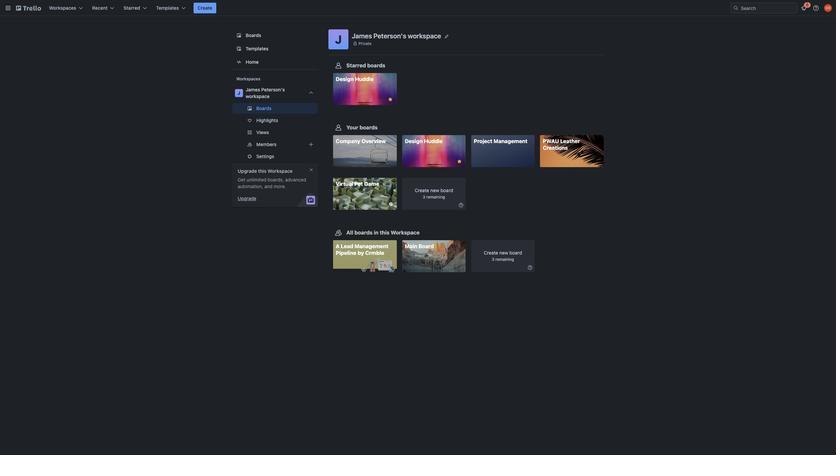 Task type: describe. For each thing, give the bounding box(es) containing it.
0 vertical spatial boards
[[246, 32, 261, 38]]

huddle for click to unstar this board. it will be removed from your starred list. icon
[[355, 76, 374, 82]]

0 horizontal spatial james peterson's workspace
[[246, 87, 285, 99]]

company
[[336, 138, 361, 144]]

create new board 3 remaining for sm icon
[[415, 188, 453, 200]]

workspace inside "upgrade this workspace get unlimited boards, advanced automation, and more."
[[268, 168, 293, 174]]

click to unstar this board. it will be removed from your starred list. image
[[388, 97, 394, 103]]

Search field
[[739, 3, 797, 13]]

boards for starred
[[367, 62, 386, 68]]

home link
[[232, 56, 318, 68]]

your
[[347, 125, 358, 131]]

0 horizontal spatial j
[[238, 90, 240, 96]]

virtual pet game
[[336, 181, 379, 187]]

1 vertical spatial design huddle link
[[402, 135, 466, 167]]

project management link
[[471, 135, 535, 167]]

add image
[[307, 141, 315, 149]]

crmble
[[365, 250, 384, 256]]

templates button
[[152, 3, 190, 13]]

in
[[374, 230, 379, 236]]

views link
[[232, 127, 318, 138]]

new for sm icon
[[431, 188, 439, 193]]

project
[[474, 138, 493, 144]]

a lead management pipeline by crmble link
[[333, 240, 397, 272]]

create for sm icon
[[415, 188, 429, 193]]

lead
[[341, 243, 353, 249]]

back to home image
[[16, 3, 41, 13]]

workspaces button
[[45, 3, 87, 13]]

there is new activity on this board. image
[[389, 203, 393, 207]]

remaining for sm image
[[496, 257, 514, 262]]

overview
[[362, 138, 386, 144]]

new for sm image
[[500, 250, 509, 256]]

1 vertical spatial this
[[380, 230, 390, 236]]

design huddle for topmost the "design huddle" link
[[336, 76, 374, 82]]

upgrade button
[[238, 195, 256, 202]]

main
[[405, 243, 417, 249]]

3 for sm image
[[492, 257, 495, 262]]

1 horizontal spatial templates
[[246, 46, 269, 51]]

starred for starred
[[124, 5, 140, 11]]

sm image
[[458, 202, 465, 209]]

board
[[419, 243, 434, 249]]

0 vertical spatial design huddle link
[[333, 73, 397, 105]]

all
[[347, 230, 353, 236]]

search image
[[734, 5, 739, 11]]

christina overa (christinaovera) image
[[824, 4, 833, 12]]

creations
[[543, 145, 568, 151]]

more.
[[274, 184, 286, 189]]

settings link
[[232, 151, 318, 162]]

create new board 3 remaining for sm image
[[484, 250, 522, 262]]

pipeline
[[336, 250, 357, 256]]

recent
[[92, 5, 108, 11]]

private
[[359, 41, 372, 46]]

home image
[[235, 58, 243, 66]]

boards for your
[[360, 125, 378, 131]]

and
[[265, 184, 273, 189]]

highlights link
[[232, 115, 318, 126]]

main board
[[405, 243, 434, 249]]

1 vertical spatial workspaces
[[236, 76, 260, 81]]

your boards
[[347, 125, 378, 131]]

1 horizontal spatial james
[[352, 32, 372, 40]]

design for bottom the "design huddle" link
[[405, 138, 423, 144]]



Task type: locate. For each thing, give the bounding box(es) containing it.
advanced
[[285, 177, 306, 183]]

1 horizontal spatial new
[[500, 250, 509, 256]]

1 horizontal spatial starred
[[347, 62, 366, 68]]

board image
[[235, 31, 243, 39]]

workspace up main
[[391, 230, 420, 236]]

game
[[364, 181, 379, 187]]

1 vertical spatial peterson's
[[261, 87, 285, 93]]

1 horizontal spatial management
[[494, 138, 528, 144]]

1 vertical spatial workspace
[[391, 230, 420, 236]]

new
[[431, 188, 439, 193], [500, 250, 509, 256]]

create for sm image
[[484, 250, 498, 256]]

1 horizontal spatial workspaces
[[236, 76, 260, 81]]

james inside james peterson's workspace
[[246, 87, 260, 93]]

0 vertical spatial this
[[258, 168, 267, 174]]

0 horizontal spatial workspace
[[246, 94, 270, 99]]

0 horizontal spatial new
[[431, 188, 439, 193]]

1 horizontal spatial remaining
[[496, 257, 514, 262]]

0 horizontal spatial workspace
[[268, 168, 293, 174]]

0 horizontal spatial create new board 3 remaining
[[415, 188, 453, 200]]

j button
[[329, 29, 349, 49]]

0 vertical spatial create new board 3 remaining
[[415, 188, 453, 200]]

starred button
[[120, 3, 151, 13]]

highlights
[[256, 118, 278, 123]]

company overview
[[336, 138, 386, 144]]

boards up highlights
[[256, 106, 272, 111]]

2 vertical spatial create
[[484, 250, 498, 256]]

1 vertical spatial 3
[[492, 257, 495, 262]]

design huddle link
[[333, 73, 397, 105], [402, 135, 466, 167]]

home
[[246, 59, 259, 65]]

upgrade down "automation,"
[[238, 196, 256, 201]]

project management
[[474, 138, 528, 144]]

0 horizontal spatial peterson's
[[261, 87, 285, 93]]

2 upgrade from the top
[[238, 196, 256, 201]]

1 horizontal spatial create
[[415, 188, 429, 193]]

management inside a lead management pipeline by crmble
[[355, 243, 389, 249]]

1 vertical spatial create
[[415, 188, 429, 193]]

0 vertical spatial james
[[352, 32, 372, 40]]

0 vertical spatial james peterson's workspace
[[352, 32, 441, 40]]

1 horizontal spatial j
[[335, 32, 342, 46]]

1 horizontal spatial this
[[380, 230, 390, 236]]

pwau leather creations
[[543, 138, 580, 151]]

boards link
[[232, 29, 318, 41], [232, 103, 318, 114]]

0 horizontal spatial design huddle
[[336, 76, 374, 82]]

0 horizontal spatial this
[[258, 168, 267, 174]]

starred for starred boards
[[347, 62, 366, 68]]

0 horizontal spatial templates
[[156, 5, 179, 11]]

upgrade
[[238, 168, 257, 174], [238, 196, 256, 201]]

automation,
[[238, 184, 263, 189]]

this right the in
[[380, 230, 390, 236]]

virtual
[[336, 181, 353, 187]]

boards link up the templates link at the left top of page
[[232, 29, 318, 41]]

0 vertical spatial create
[[198, 5, 212, 11]]

management right project at the right top of page
[[494, 138, 528, 144]]

6 notifications image
[[800, 4, 808, 12]]

1 vertical spatial huddle
[[424, 138, 443, 144]]

3
[[423, 195, 426, 200], [492, 257, 495, 262]]

starred right the recent dropdown button at the left top
[[124, 5, 140, 11]]

james peterson's workspace
[[352, 32, 441, 40], [246, 87, 285, 99]]

sm image
[[527, 264, 534, 271]]

0 vertical spatial management
[[494, 138, 528, 144]]

unlimited
[[247, 177, 267, 183]]

boards down private
[[367, 62, 386, 68]]

james down home
[[246, 87, 260, 93]]

1 vertical spatial boards
[[256, 106, 272, 111]]

james up private
[[352, 32, 372, 40]]

1 horizontal spatial create new board 3 remaining
[[484, 250, 522, 262]]

0 vertical spatial j
[[335, 32, 342, 46]]

starred inside popup button
[[124, 5, 140, 11]]

james peterson's workspace up highlights
[[246, 87, 285, 99]]

create button
[[194, 3, 216, 13]]

2 vertical spatial boards
[[355, 230, 373, 236]]

1 vertical spatial new
[[500, 250, 509, 256]]

j down home image
[[238, 90, 240, 96]]

pet
[[355, 181, 363, 187]]

by
[[358, 250, 364, 256]]

board for sm icon
[[441, 188, 453, 193]]

0 vertical spatial huddle
[[355, 76, 374, 82]]

0 horizontal spatial 3
[[423, 195, 426, 200]]

management up crmble
[[355, 243, 389, 249]]

2 horizontal spatial create
[[484, 250, 498, 256]]

recent button
[[88, 3, 118, 13]]

0 horizontal spatial starred
[[124, 5, 140, 11]]

1 vertical spatial templates
[[246, 46, 269, 51]]

design for topmost the "design huddle" link
[[336, 76, 354, 82]]

1 horizontal spatial design huddle link
[[402, 135, 466, 167]]

boards
[[246, 32, 261, 38], [256, 106, 272, 111]]

1 horizontal spatial peterson's
[[374, 32, 406, 40]]

boards link up highlights link
[[232, 103, 318, 114]]

get
[[238, 177, 245, 183]]

huddle
[[355, 76, 374, 82], [424, 138, 443, 144]]

this up unlimited
[[258, 168, 267, 174]]

1 horizontal spatial design
[[405, 138, 423, 144]]

1 vertical spatial design
[[405, 138, 423, 144]]

pwau
[[543, 138, 559, 144]]

a
[[336, 243, 340, 249]]

starred boards
[[347, 62, 386, 68]]

open information menu image
[[813, 5, 820, 11]]

1 vertical spatial starred
[[347, 62, 366, 68]]

leather
[[561, 138, 580, 144]]

boards for all
[[355, 230, 373, 236]]

1 vertical spatial james peterson's workspace
[[246, 87, 285, 99]]

create new board 3 remaining
[[415, 188, 453, 200], [484, 250, 522, 262]]

peterson's inside james peterson's workspace
[[261, 87, 285, 93]]

workspaces
[[49, 5, 76, 11], [236, 76, 260, 81]]

1 upgrade from the top
[[238, 168, 257, 174]]

main board link
[[402, 240, 466, 272]]

0 vertical spatial peterson's
[[374, 32, 406, 40]]

management
[[494, 138, 528, 144], [355, 243, 389, 249]]

j
[[335, 32, 342, 46], [238, 90, 240, 96]]

this inside "upgrade this workspace get unlimited boards, advanced automation, and more."
[[258, 168, 267, 174]]

boards
[[367, 62, 386, 68], [360, 125, 378, 131], [355, 230, 373, 236]]

1 vertical spatial james
[[246, 87, 260, 93]]

0 horizontal spatial james
[[246, 87, 260, 93]]

0 vertical spatial starred
[[124, 5, 140, 11]]

0 vertical spatial workspaces
[[49, 5, 76, 11]]

1 horizontal spatial 3
[[492, 257, 495, 262]]

1 horizontal spatial workspace
[[408, 32, 441, 40]]

a lead management pipeline by crmble
[[336, 243, 389, 256]]

1 vertical spatial upgrade
[[238, 196, 256, 201]]

boards left the in
[[355, 230, 373, 236]]

templates
[[156, 5, 179, 11], [246, 46, 269, 51]]

settings
[[256, 154, 274, 159]]

design
[[336, 76, 354, 82], [405, 138, 423, 144]]

upgrade inside "upgrade this workspace get unlimited boards, advanced automation, and more."
[[238, 168, 257, 174]]

template board image
[[235, 45, 243, 53]]

boards up the overview
[[360, 125, 378, 131]]

0 vertical spatial workspace
[[268, 168, 293, 174]]

1 vertical spatial management
[[355, 243, 389, 249]]

0 horizontal spatial board
[[441, 188, 453, 193]]

virtual pet game link
[[333, 178, 397, 210]]

1 horizontal spatial huddle
[[424, 138, 443, 144]]

j left private
[[335, 32, 342, 46]]

templates right starred popup button
[[156, 5, 179, 11]]

workspaces inside "dropdown button"
[[49, 5, 76, 11]]

2 boards link from the top
[[232, 103, 318, 114]]

0 horizontal spatial remaining
[[427, 195, 445, 200]]

workspace
[[268, 168, 293, 174], [391, 230, 420, 236]]

0 vertical spatial boards
[[367, 62, 386, 68]]

0 vertical spatial 3
[[423, 195, 426, 200]]

huddle for click to unstar this board. it will be removed from your starred list. image
[[424, 138, 443, 144]]

1 vertical spatial design huddle
[[405, 138, 443, 144]]

0 vertical spatial board
[[441, 188, 453, 193]]

upgrade this workspace get unlimited boards, advanced automation, and more.
[[238, 168, 306, 189]]

starred down private
[[347, 62, 366, 68]]

0 vertical spatial templates
[[156, 5, 179, 11]]

remaining
[[427, 195, 445, 200], [496, 257, 514, 262]]

0 horizontal spatial management
[[355, 243, 389, 249]]

1 horizontal spatial design huddle
[[405, 138, 443, 144]]

boards right board image
[[246, 32, 261, 38]]

members
[[256, 142, 277, 147]]

primary element
[[0, 0, 837, 16]]

james peterson's workspace up private
[[352, 32, 441, 40]]

click to unstar this board. it will be removed from your starred list. image
[[457, 159, 463, 165]]

0 horizontal spatial design
[[336, 76, 354, 82]]

workspace inside james peterson's workspace
[[246, 94, 270, 99]]

upgrade for upgrade
[[238, 196, 256, 201]]

1 horizontal spatial workspace
[[391, 230, 420, 236]]

1 vertical spatial j
[[238, 90, 240, 96]]

upgrade for upgrade this workspace get unlimited boards, advanced automation, and more.
[[238, 168, 257, 174]]

boards,
[[268, 177, 284, 183]]

1 vertical spatial workspace
[[246, 94, 270, 99]]

0 horizontal spatial workspaces
[[49, 5, 76, 11]]

workspace up boards,
[[268, 168, 293, 174]]

pwau leather creations link
[[540, 135, 604, 167]]

this
[[258, 168, 267, 174], [380, 230, 390, 236]]

upgrade up get
[[238, 168, 257, 174]]

templates inside popup button
[[156, 5, 179, 11]]

j inside button
[[335, 32, 342, 46]]

1 vertical spatial boards link
[[232, 103, 318, 114]]

0 vertical spatial upgrade
[[238, 168, 257, 174]]

1 vertical spatial remaining
[[496, 257, 514, 262]]

0 vertical spatial design
[[336, 76, 354, 82]]

templates link
[[232, 43, 318, 55]]

members link
[[232, 139, 318, 150]]

3 for sm icon
[[423, 195, 426, 200]]

create inside button
[[198, 5, 212, 11]]

create
[[198, 5, 212, 11], [415, 188, 429, 193], [484, 250, 498, 256]]

1 boards link from the top
[[232, 29, 318, 41]]

board for sm image
[[510, 250, 522, 256]]

company overview link
[[333, 135, 397, 167]]

1 vertical spatial create new board 3 remaining
[[484, 250, 522, 262]]

1 horizontal spatial james peterson's workspace
[[352, 32, 441, 40]]

0 vertical spatial boards link
[[232, 29, 318, 41]]

0 vertical spatial new
[[431, 188, 439, 193]]

remaining for sm icon
[[427, 195, 445, 200]]

peterson's
[[374, 32, 406, 40], [261, 87, 285, 93]]

workspace
[[408, 32, 441, 40], [246, 94, 270, 99]]

starred
[[124, 5, 140, 11], [347, 62, 366, 68]]

board
[[441, 188, 453, 193], [510, 250, 522, 256]]

0 vertical spatial workspace
[[408, 32, 441, 40]]

templates up home
[[246, 46, 269, 51]]

1 vertical spatial boards
[[360, 125, 378, 131]]

views
[[256, 130, 269, 135]]

james
[[352, 32, 372, 40], [246, 87, 260, 93]]

all boards in this workspace
[[347, 230, 420, 236]]

1 horizontal spatial board
[[510, 250, 522, 256]]

0 vertical spatial design huddle
[[336, 76, 374, 82]]

0 horizontal spatial create
[[198, 5, 212, 11]]

workspace down primary element
[[408, 32, 441, 40]]

0 horizontal spatial design huddle link
[[333, 73, 397, 105]]

design huddle for bottom the "design huddle" link
[[405, 138, 443, 144]]

workspace up highlights
[[246, 94, 270, 99]]

0 horizontal spatial huddle
[[355, 76, 374, 82]]

0 vertical spatial remaining
[[427, 195, 445, 200]]

1 vertical spatial board
[[510, 250, 522, 256]]

design huddle
[[336, 76, 374, 82], [405, 138, 443, 144]]



Task type: vqa. For each thing, say whether or not it's contained in the screenshot.
Boards for second Boards link from the top
yes



